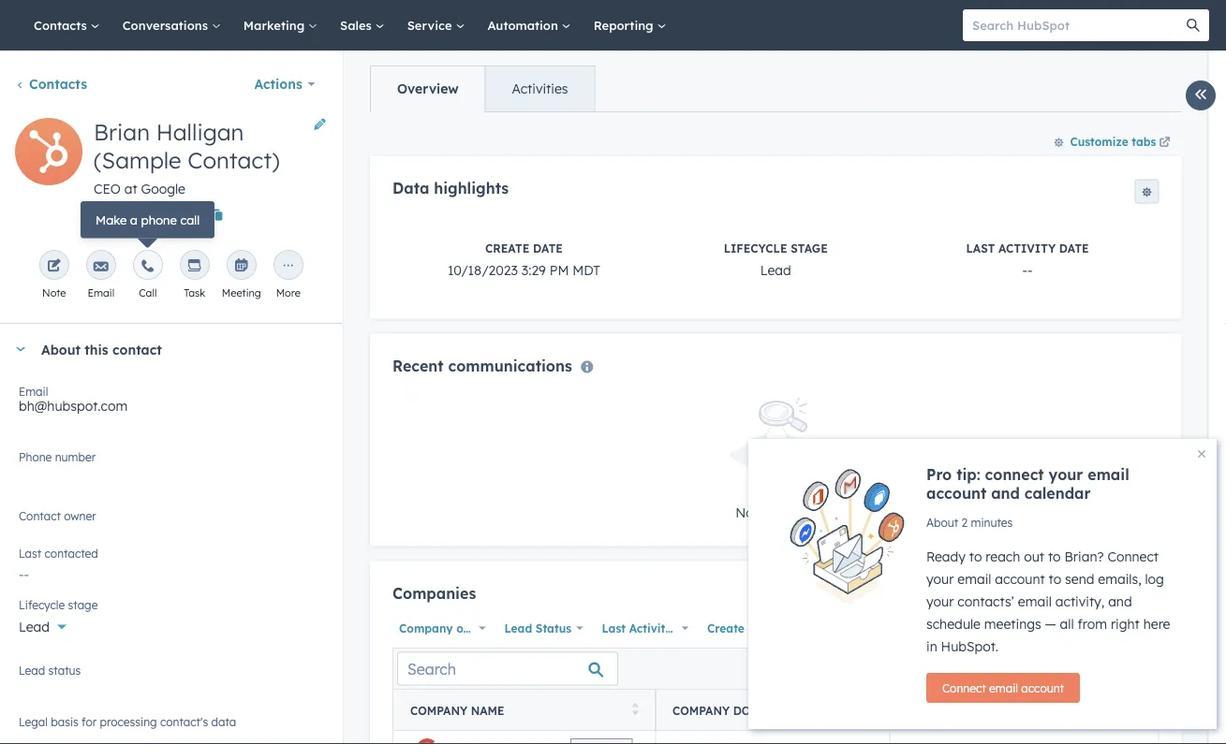 Task type: vqa. For each thing, say whether or not it's contained in the screenshot.
NOTE Icon
yes



Task type: locate. For each thing, give the bounding box(es) containing it.
lifecycle for lifecycle stage
[[19, 598, 65, 612]]

2 vertical spatial your
[[927, 594, 954, 610]]

about left this at top left
[[41, 341, 81, 358]]

lifecycle stage lead
[[724, 241, 828, 278]]

no up last contacted
[[19, 516, 37, 533]]

activity,
[[1056, 594, 1105, 610]]

your down ready
[[927, 572, 954, 588]]

connect inside the ready to reach out to brian? connect your email account to send emails, log your contacts' email activity, and schedule meetings — all from right here in hubspot.
[[1108, 549, 1159, 565]]

add button
[[1061, 585, 1123, 609]]

1 vertical spatial contacts
[[29, 76, 87, 92]]

0 vertical spatial account
[[927, 484, 987, 503]]

0 horizontal spatial activity
[[629, 622, 672, 636]]

number
[[951, 704, 1000, 718]]

in
[[927, 639, 938, 655]]

schedule
[[927, 617, 981, 633]]

and up "minutes"
[[991, 484, 1020, 503]]

about this contact button
[[0, 324, 324, 375]]

date inside last activity date --
[[1059, 241, 1089, 255]]

0 vertical spatial and
[[991, 484, 1020, 503]]

lead inside lifecycle stage lead
[[760, 262, 791, 278]]

company left 'domain' at right bottom
[[672, 704, 730, 718]]

1 vertical spatial connect
[[943, 682, 986, 696]]

reach
[[986, 549, 1021, 565]]

account up 2
[[927, 484, 987, 503]]

legal
[[19, 715, 48, 729]]

task image
[[187, 260, 202, 275]]

0 horizontal spatial last
[[19, 547, 41, 561]]

log
[[1145, 572, 1165, 588]]

account
[[927, 484, 987, 503], [995, 572, 1045, 588], [1022, 682, 1064, 696]]

10/18/2023
[[447, 262, 518, 278]]

lead for lead status
[[504, 622, 532, 636]]

company for company domain name
[[672, 704, 730, 718]]

0 vertical spatial bh@hubspot.com
[[94, 207, 203, 223]]

account down —
[[1022, 682, 1064, 696]]

company inside popup button
[[399, 622, 453, 636]]

right
[[1111, 617, 1140, 633]]

account down out at the right of page
[[995, 572, 1045, 588]]

your right connect
[[1049, 466, 1083, 484]]

no left activities.
[[735, 505, 754, 521]]

actions button
[[242, 66, 327, 103]]

your up schedule
[[927, 594, 954, 610]]

1 horizontal spatial lifecycle
[[724, 241, 787, 255]]

about left 2
[[927, 516, 959, 530]]

customize
[[1070, 134, 1128, 149]]

email down the email image
[[87, 287, 114, 300]]

1 horizontal spatial about
[[927, 516, 959, 530]]

Search HubSpot search field
[[963, 9, 1193, 41]]

lead status button
[[498, 617, 588, 641]]

2 horizontal spatial last
[[966, 241, 995, 255]]

make a phone call
[[96, 212, 200, 228]]

communications
[[448, 356, 572, 375]]

email up brian?
[[1088, 466, 1130, 484]]

email image
[[93, 260, 108, 275]]

calendar
[[1025, 484, 1091, 503]]

ceo at google
[[94, 181, 185, 197]]

bh@hubspot.com down ceo at google
[[94, 207, 203, 223]]

1 horizontal spatial email
[[87, 287, 114, 300]]

number
[[55, 450, 96, 464]]

1 horizontal spatial and
[[1109, 594, 1132, 610]]

ready
[[927, 549, 966, 565]]

contacts link
[[22, 0, 111, 51], [15, 76, 87, 92]]

create up 10/18/2023
[[485, 241, 529, 255]]

pro tip: connect your email account and calendar
[[927, 466, 1130, 503]]

send
[[1065, 572, 1095, 588]]

0 horizontal spatial create
[[485, 241, 529, 255]]

navigation
[[370, 66, 595, 112]]

0 horizontal spatial phone
[[19, 450, 52, 464]]

phone
[[19, 450, 52, 464], [907, 704, 947, 718]]

task
[[184, 287, 205, 300]]

and down emails,
[[1109, 594, 1132, 610]]

last activity date
[[602, 622, 702, 636]]

account inside pro tip: connect your email account and calendar
[[927, 484, 987, 503]]

lifecycle
[[724, 241, 787, 255], [19, 598, 65, 612]]

customize tabs link
[[1045, 126, 1182, 156]]

to right out at the right of page
[[1048, 549, 1061, 565]]

1 vertical spatial activity
[[629, 622, 672, 636]]

1 vertical spatial about
[[927, 516, 959, 530]]

phone for phone number
[[19, 450, 52, 464]]

meeting
[[222, 287, 261, 300]]

more
[[276, 287, 301, 300]]

data highlights
[[392, 179, 508, 198]]

phone
[[141, 212, 177, 228]]

last for last contacted
[[19, 547, 41, 561]]

owner for company owner
[[456, 622, 491, 636]]

basis
[[51, 715, 78, 729]]

company down companies
[[399, 622, 453, 636]]

close image
[[1198, 451, 1206, 458]]

last inside popup button
[[602, 622, 625, 636]]

reporting
[[594, 17, 657, 33]]

create inside popup button
[[707, 622, 744, 636]]

status
[[48, 664, 81, 678]]

1 vertical spatial and
[[1109, 594, 1132, 610]]

create for create date 10/18/2023 3:29 pm mdt
[[485, 241, 529, 255]]

email inside email bh@hubspot.com
[[19, 385, 48, 399]]

0 vertical spatial phone
[[19, 450, 52, 464]]

bh@hubspot.com
[[94, 207, 203, 223], [19, 398, 128, 415]]

brian
[[94, 118, 150, 146]]

1 vertical spatial account
[[995, 572, 1045, 588]]

0 vertical spatial about
[[41, 341, 81, 358]]

connect
[[1108, 549, 1159, 565], [943, 682, 986, 696]]

0 horizontal spatial and
[[991, 484, 1020, 503]]

0 vertical spatial connect
[[1108, 549, 1159, 565]]

last activity date button
[[595, 617, 702, 641]]

1 vertical spatial phone
[[907, 704, 947, 718]]

bh@hubspot.com up number
[[19, 398, 128, 415]]

1 horizontal spatial last
[[602, 622, 625, 636]]

1 horizontal spatial no
[[735, 505, 754, 521]]

press to sort. image
[[632, 703, 639, 716]]

1 horizontal spatial connect
[[1108, 549, 1159, 565]]

(sample
[[94, 146, 181, 174]]

create right last activity date
[[707, 622, 744, 636]]

0 horizontal spatial email
[[19, 385, 48, 399]]

0 vertical spatial activity
[[998, 241, 1056, 255]]

lead inside popup button
[[504, 622, 532, 636]]

here
[[1144, 617, 1171, 633]]

0 horizontal spatial lifecycle
[[19, 598, 65, 612]]

1 horizontal spatial phone
[[907, 704, 947, 718]]

0 vertical spatial contacts
[[34, 17, 91, 33]]

a
[[130, 212, 138, 228]]

0 vertical spatial create
[[485, 241, 529, 255]]

reporting link
[[583, 0, 678, 51]]

your
[[1049, 466, 1083, 484], [927, 572, 954, 588], [927, 594, 954, 610]]

0 vertical spatial your
[[1049, 466, 1083, 484]]

owner up contacted
[[64, 509, 96, 523]]

0 vertical spatial email
[[87, 287, 114, 300]]

1 vertical spatial lifecycle
[[19, 598, 65, 612]]

lead inside popup button
[[19, 619, 50, 636]]

2 vertical spatial last
[[602, 622, 625, 636]]

1 horizontal spatial create
[[707, 622, 744, 636]]

create inside create date 10/18/2023 3:29 pm mdt
[[485, 241, 529, 255]]

note image
[[47, 260, 62, 275]]

lead for lead
[[19, 619, 50, 636]]

activity inside last activity date --
[[998, 241, 1056, 255]]

0 vertical spatial contacts link
[[22, 0, 111, 51]]

email for email bh@hubspot.com
[[19, 385, 48, 399]]

2 vertical spatial account
[[1022, 682, 1064, 696]]

account inside the ready to reach out to brian? connect your email account to send emails, log your contacts' email activity, and schedule meetings — all from right here in hubspot.
[[995, 572, 1045, 588]]

about inside dropdown button
[[41, 341, 81, 358]]

activity
[[998, 241, 1056, 255], [629, 622, 672, 636]]

1 vertical spatial email
[[19, 385, 48, 399]]

company for company name
[[410, 704, 467, 718]]

company left name
[[410, 704, 467, 718]]

more image
[[281, 260, 296, 275]]

-
[[1022, 262, 1027, 278], [1027, 262, 1033, 278]]

google
[[141, 181, 185, 197]]

1 horizontal spatial activity
[[998, 241, 1056, 255]]

owner
[[64, 509, 96, 523], [41, 516, 78, 533], [456, 622, 491, 636]]

contacts
[[34, 17, 91, 33], [29, 76, 87, 92]]

this
[[85, 341, 108, 358]]

activity inside popup button
[[629, 622, 672, 636]]

1 vertical spatial contacts link
[[15, 76, 87, 92]]

email down caret image
[[19, 385, 48, 399]]

contacted
[[45, 547, 98, 561]]

email bh@hubspot.com
[[19, 385, 128, 415]]

tip:
[[957, 466, 981, 484]]

2
[[962, 516, 968, 530]]

and inside pro tip: connect your email account and calendar
[[991, 484, 1020, 503]]

0 horizontal spatial no
[[19, 516, 37, 533]]

2 - from the left
[[1027, 262, 1033, 278]]

about
[[41, 341, 81, 358], [927, 516, 959, 530]]

create
[[485, 241, 529, 255], [707, 622, 744, 636]]

owner inside popup button
[[456, 622, 491, 636]]

owner down companies
[[456, 622, 491, 636]]

lifecycle inside lifecycle stage lead
[[724, 241, 787, 255]]

search image
[[1187, 19, 1200, 32]]

minutes
[[971, 516, 1013, 530]]

connect up emails,
[[1108, 549, 1159, 565]]

marketing link
[[232, 0, 329, 51]]

email up number
[[990, 682, 1019, 696]]

0 vertical spatial last
[[966, 241, 995, 255]]

connect up phone number at the bottom of page
[[943, 682, 986, 696]]

ceo
[[94, 181, 121, 197]]

0 horizontal spatial connect
[[943, 682, 986, 696]]

lead status
[[504, 622, 571, 636]]

halligan
[[156, 118, 244, 146]]

about for about this contact
[[41, 341, 81, 358]]

0 vertical spatial lifecycle
[[724, 241, 787, 255]]

to
[[970, 549, 982, 565], [1048, 549, 1061, 565], [1049, 572, 1062, 588]]

no activities. alert
[[392, 398, 1159, 524]]

0 horizontal spatial about
[[41, 341, 81, 358]]

1 vertical spatial create
[[707, 622, 744, 636]]

owner up last contacted
[[41, 516, 78, 533]]

email inside button
[[990, 682, 1019, 696]]

status
[[535, 622, 571, 636]]

pro
[[927, 466, 952, 484]]

contact)
[[188, 146, 280, 174]]

last for last activity date
[[602, 622, 625, 636]]

1 vertical spatial last
[[19, 547, 41, 561]]

last inside last activity date --
[[966, 241, 995, 255]]

contacts'
[[958, 594, 1015, 610]]



Task type: describe. For each thing, give the bounding box(es) containing it.
service link
[[396, 0, 476, 51]]

legal basis for processing contact's data
[[19, 715, 236, 729]]

Phone number text field
[[19, 447, 324, 484]]

domain
[[733, 704, 783, 718]]

email inside pro tip: connect your email account and calendar
[[1088, 466, 1130, 484]]

company domain name
[[672, 704, 819, 718]]

date inside create date 10/18/2023 3:29 pm mdt
[[533, 241, 562, 255]]

company for company owner
[[399, 622, 453, 636]]

1 - from the left
[[1022, 262, 1027, 278]]

pm
[[549, 262, 569, 278]]

email up —
[[1018, 594, 1052, 610]]

processing
[[100, 715, 157, 729]]

overview button
[[371, 67, 485, 111]]

contact owner no owner
[[19, 509, 96, 533]]

automation link
[[476, 0, 583, 51]]

conversations
[[122, 17, 212, 33]]

1 vertical spatial bh@hubspot.com
[[19, 398, 128, 415]]

lifecycle for lifecycle stage lead
[[724, 241, 787, 255]]

ready to reach out to brian? connect your email account to send emails, log your contacts' email activity, and schedule meetings — all from right here in hubspot.
[[927, 549, 1171, 655]]

no owner button
[[19, 506, 324, 537]]

meetings
[[985, 617, 1042, 633]]

contact's
[[160, 715, 208, 729]]

no activities.
[[735, 505, 816, 521]]

recent communications
[[392, 356, 572, 375]]

sales
[[340, 17, 375, 33]]

lifecycle stage
[[19, 598, 98, 612]]

lead button
[[19, 609, 324, 640]]

call
[[180, 212, 200, 228]]

1 vertical spatial your
[[927, 572, 954, 588]]

email for email
[[87, 287, 114, 300]]

company owner button
[[392, 617, 491, 641]]

conversations link
[[111, 0, 232, 51]]

last activity date --
[[966, 241, 1089, 278]]

stage
[[791, 241, 828, 255]]

tabs
[[1132, 134, 1156, 149]]

navigation containing overview
[[370, 66, 595, 112]]

3:29
[[521, 262, 546, 278]]

note
[[42, 287, 66, 300]]

call image
[[140, 260, 155, 275]]

call
[[139, 287, 157, 300]]

account inside button
[[1022, 682, 1064, 696]]

your inside pro tip: connect your email account and calendar
[[1049, 466, 1083, 484]]

meeting image
[[234, 260, 249, 275]]

caret image
[[15, 347, 26, 352]]

customize tabs
[[1070, 134, 1156, 149]]

mdt
[[572, 262, 600, 278]]

last for last activity date --
[[966, 241, 995, 255]]

sales link
[[329, 0, 396, 51]]

activity for last activity date
[[629, 622, 672, 636]]

all
[[1060, 617, 1074, 633]]

owner for contact owner no owner
[[64, 509, 96, 523]]

Search search field
[[397, 653, 618, 687]]

name
[[786, 704, 819, 718]]

contact
[[112, 341, 162, 358]]

create date 10/18/2023 3:29 pm mdt
[[447, 241, 600, 278]]

last contacted
[[19, 547, 98, 561]]

about 2 minutes
[[927, 516, 1013, 530]]

overview
[[397, 81, 458, 97]]

edit button
[[15, 118, 82, 192]]

company owner
[[399, 622, 491, 636]]

phone number
[[907, 704, 1000, 718]]

about for about 2 minutes
[[927, 516, 959, 530]]

activity for last activity date --
[[998, 241, 1056, 255]]

name
[[470, 704, 504, 718]]

no inside alert
[[735, 505, 754, 521]]

marketing
[[243, 17, 308, 33]]

activities.
[[757, 505, 816, 521]]

data
[[392, 179, 429, 198]]

email up the contacts'
[[958, 572, 992, 588]]

—
[[1045, 617, 1057, 633]]

search button
[[1178, 9, 1210, 41]]

from
[[1078, 617, 1107, 633]]

no inside the contact owner no owner
[[19, 516, 37, 533]]

service
[[407, 17, 456, 33]]

at
[[124, 181, 137, 197]]

create for create date
[[707, 622, 744, 636]]

brian halligan (sample contact)
[[94, 118, 280, 174]]

highlights
[[434, 179, 508, 198]]

lead for lead status
[[19, 664, 45, 678]]

about this contact
[[41, 341, 162, 358]]

emails,
[[1098, 572, 1142, 588]]

make a phone call tooltip
[[81, 201, 215, 238]]

create date button
[[700, 617, 791, 641]]

and inside the ready to reach out to brian? connect your email account to send emails, log your contacts' email activity, and schedule meetings — all from right here in hubspot.
[[1109, 594, 1132, 610]]

phone for phone number
[[907, 704, 947, 718]]

connect inside button
[[943, 682, 986, 696]]

for
[[82, 715, 97, 729]]

lead status
[[19, 664, 81, 678]]

company name
[[410, 704, 504, 718]]

press to sort. element
[[632, 703, 639, 719]]

add
[[1090, 590, 1111, 604]]

actions
[[254, 76, 302, 92]]

connect
[[985, 466, 1044, 484]]

Last contacted text field
[[19, 557, 324, 587]]

to left reach
[[970, 549, 982, 565]]

activities
[[512, 81, 568, 97]]

recent
[[392, 356, 443, 375]]

contact
[[19, 509, 61, 523]]

brian?
[[1065, 549, 1104, 565]]

hubspot.
[[941, 639, 999, 655]]

automation
[[488, 17, 562, 33]]

to left send
[[1049, 572, 1062, 588]]



